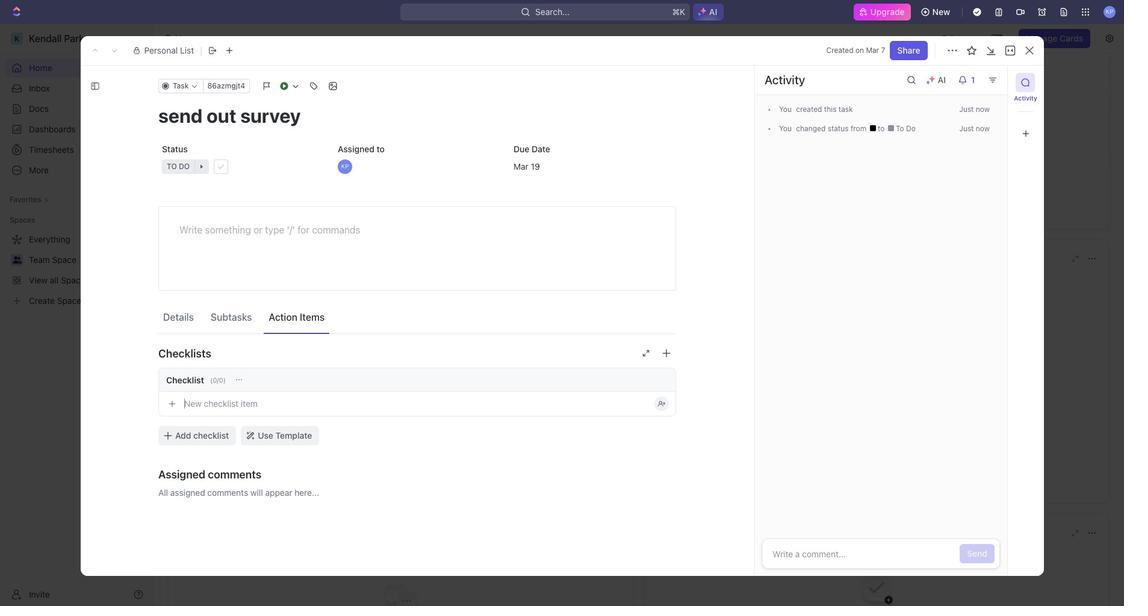 Task type: locate. For each thing, give the bounding box(es) containing it.
assigned inside dropdown button
[[158, 468, 205, 481]]

new up edit
[[933, 7, 951, 17]]

(0/0)
[[210, 376, 226, 384]]

0 horizontal spatial add
[[175, 431, 191, 441]]

0 horizontal spatial ai button
[[693, 4, 724, 20]]

0 vertical spatial ai
[[710, 7, 718, 17]]

1 vertical spatial new
[[184, 399, 202, 409]]

task down list
[[173, 81, 189, 90]]

0 horizontal spatial do
[[179, 162, 190, 171]]

checklist down new checklist item
[[193, 431, 229, 441]]

0 vertical spatial comments
[[208, 468, 262, 481]]

you
[[779, 105, 792, 114], [779, 124, 792, 133]]

activity inside task sidebar navigation tab list
[[1015, 95, 1038, 102]]

1 vertical spatial mar
[[514, 161, 529, 171]]

1 vertical spatial home
[[29, 63, 52, 73]]

home
[[175, 33, 198, 43], [29, 63, 52, 73]]

1 horizontal spatial to do
[[894, 124, 916, 133]]

now down 1 dropdown button
[[976, 105, 990, 114]]

0 vertical spatial you
[[779, 105, 792, 114]]

2 just now from the top
[[960, 124, 990, 133]]

comments up all assigned comments will appear here...
[[208, 468, 262, 481]]

mar left "7"
[[866, 46, 880, 55]]

details button
[[158, 306, 199, 328]]

to do right from
[[894, 124, 916, 133]]

to do button
[[158, 156, 325, 178]]

checklist
[[204, 399, 239, 409], [193, 431, 229, 441]]

use template
[[258, 431, 312, 441]]

from
[[851, 124, 867, 133]]

add up assigned comments
[[175, 431, 191, 441]]

item
[[241, 399, 258, 409]]

do
[[906, 124, 916, 133], [179, 162, 190, 171]]

0 vertical spatial now
[[976, 105, 990, 114]]

1 vertical spatial ai button
[[921, 70, 953, 90]]

new checklist item
[[184, 399, 258, 409]]

dashboards link
[[5, 120, 148, 139]]

0 horizontal spatial new
[[184, 399, 202, 409]]

0 horizontal spatial to do
[[167, 162, 190, 171]]

2 horizontal spatial ai
[[938, 75, 946, 85]]

1 vertical spatial 1
[[234, 304, 237, 313]]

upgrade
[[871, 7, 905, 17]]

ai button right ⌘k
[[693, 4, 724, 20]]

86azmgjt4
[[208, 81, 245, 90]]

do right from
[[906, 124, 916, 133]]

0 vertical spatial mar
[[866, 46, 880, 55]]

1 horizontal spatial do
[[906, 124, 916, 133]]

1 vertical spatial just now
[[960, 124, 990, 133]]

1 horizontal spatial kp
[[1106, 8, 1114, 15]]

add
[[217, 364, 232, 374], [175, 431, 191, 441]]

just
[[960, 105, 974, 114], [960, 124, 974, 133]]

inbox
[[29, 83, 50, 93]]

personal list link
[[144, 45, 194, 55]]

new inside button
[[933, 7, 951, 17]]

kp button
[[1101, 2, 1120, 22], [334, 156, 501, 178]]

dashboards
[[29, 124, 76, 134]]

add for add task
[[217, 364, 232, 374]]

edit
[[942, 33, 957, 43]]

1 vertical spatial task
[[235, 364, 252, 374]]

0 vertical spatial home
[[175, 33, 198, 43]]

ai right ⌘k
[[710, 7, 718, 17]]

0 vertical spatial 1
[[971, 75, 975, 85]]

task sidebar content section
[[752, 66, 1007, 576]]

ai left 1 dropdown button
[[938, 75, 946, 85]]

1 horizontal spatial kp button
[[1101, 2, 1120, 22]]

use
[[258, 431, 273, 441]]

0 vertical spatial kp button
[[1101, 2, 1120, 22]]

you left "created"
[[779, 105, 792, 114]]

0 horizontal spatial task
[[173, 81, 189, 90]]

1 horizontal spatial activity
[[1015, 95, 1038, 102]]

1 right ai dropdown button
[[971, 75, 975, 85]]

created
[[827, 46, 854, 55]]

ai left standup
[[670, 254, 679, 264]]

0 horizontal spatial home
[[29, 63, 52, 73]]

1 now from the top
[[976, 105, 990, 114]]

2 vertical spatial ai
[[670, 254, 679, 264]]

|
[[200, 44, 202, 56]]

edit layout:
[[942, 33, 985, 43]]

Edit task name text field
[[158, 104, 676, 127]]

comments down assigned comments
[[207, 488, 248, 498]]

1 vertical spatial activity
[[1015, 95, 1038, 102]]

1
[[971, 75, 975, 85], [234, 304, 237, 313]]

2 you from the top
[[779, 124, 792, 133]]

0 vertical spatial task
[[173, 81, 189, 90]]

mar left 19
[[514, 161, 529, 171]]

just now for changed status from
[[960, 124, 990, 133]]

to do
[[894, 124, 916, 133], [167, 162, 190, 171]]

1 vertical spatial checklist
[[193, 431, 229, 441]]

just for changed status from
[[960, 124, 974, 133]]

1 vertical spatial kp button
[[334, 156, 501, 178]]

add up (0/0)
[[217, 364, 232, 374]]

assigned for assigned to
[[338, 144, 375, 154]]

0 vertical spatial just
[[960, 105, 974, 114]]

assigned for assigned comments
[[158, 468, 205, 481]]

1 button
[[953, 70, 983, 90]]

activity inside task sidebar content section
[[765, 73, 805, 87]]

ai button down share "button"
[[921, 70, 953, 90]]

status
[[828, 124, 849, 133]]

manage cards
[[1026, 33, 1084, 43]]

checklist inside button
[[193, 431, 229, 441]]

checklist down (0/0)
[[204, 399, 239, 409]]

1 vertical spatial add
[[175, 431, 191, 441]]

date
[[532, 144, 551, 154]]

mar 19 button
[[510, 156, 676, 178]]

mar
[[866, 46, 880, 55], [514, 161, 529, 171]]

1 vertical spatial kp
[[341, 163, 349, 170]]

assigned comments button
[[158, 460, 676, 489]]

to inside dropdown button
[[167, 162, 177, 171]]

kp
[[1106, 8, 1114, 15], [341, 163, 349, 170]]

just now for created this task
[[960, 105, 990, 114]]

0 vertical spatial add
[[217, 364, 232, 374]]

0 vertical spatial new
[[933, 7, 951, 17]]

action items button
[[264, 306, 330, 328]]

1 right tasks
[[234, 304, 237, 313]]

home up list
[[175, 33, 198, 43]]

now
[[976, 105, 990, 114], [976, 124, 990, 133]]

just now
[[960, 105, 990, 114], [960, 124, 990, 133]]

1 vertical spatial just
[[960, 124, 974, 133]]

1 vertical spatial do
[[179, 162, 190, 171]]

0 vertical spatial checklist
[[204, 399, 239, 409]]

1 just now from the top
[[960, 105, 990, 114]]

list
[[180, 45, 194, 55]]

1 vertical spatial now
[[976, 124, 990, 133]]

home up inbox
[[29, 63, 52, 73]]

now left task sidebar navigation tab list
[[976, 124, 990, 133]]

task up item
[[235, 364, 252, 374]]

1 horizontal spatial new
[[933, 7, 951, 17]]

0 vertical spatial to do
[[894, 124, 916, 133]]

0 vertical spatial kp
[[1106, 8, 1114, 15]]

changed status from
[[794, 124, 869, 133]]

task
[[173, 81, 189, 90], [235, 364, 252, 374]]

checklist for new
[[204, 399, 239, 409]]

cards
[[1060, 33, 1084, 43]]

0 horizontal spatial ai
[[670, 254, 679, 264]]

task sidebar navigation tab list
[[1013, 73, 1039, 143]]

new
[[933, 7, 951, 17], [184, 399, 202, 409]]

task inside task dropdown button
[[173, 81, 189, 90]]

do down status
[[179, 162, 190, 171]]

ai button
[[921, 70, 953, 90]]

0 vertical spatial just now
[[960, 105, 990, 114]]

comments
[[208, 468, 262, 481], [207, 488, 248, 498]]

1 horizontal spatial ai button
[[921, 70, 953, 90]]

1 horizontal spatial assigned
[[338, 144, 375, 154]]

activity
[[765, 73, 805, 87], [1015, 95, 1038, 102]]

2 now from the top
[[976, 124, 990, 133]]

ai button
[[693, 4, 724, 20], [921, 70, 953, 90]]

new down checklist (0/0)
[[184, 399, 202, 409]]

0 horizontal spatial mar
[[514, 161, 529, 171]]

invite
[[29, 589, 50, 600]]

86azmgjt4 button
[[203, 79, 250, 93]]

0 horizontal spatial assigned
[[158, 468, 205, 481]]

0 horizontal spatial kp
[[341, 163, 349, 170]]

1 vertical spatial ai
[[938, 75, 946, 85]]

1 vertical spatial you
[[779, 124, 792, 133]]

1 horizontal spatial 1
[[971, 75, 975, 85]]

layout:
[[960, 33, 985, 43]]

assigned comments
[[158, 468, 262, 481]]

1 just from the top
[[960, 105, 974, 114]]

to do down status
[[167, 162, 190, 171]]

checklist for add
[[193, 431, 229, 441]]

you left changed
[[779, 124, 792, 133]]

you for you
[[779, 124, 792, 133]]

1 horizontal spatial add
[[217, 364, 232, 374]]

0 vertical spatial do
[[906, 124, 916, 133]]

0 vertical spatial assigned
[[338, 144, 375, 154]]

1 vertical spatial to do
[[167, 162, 190, 171]]

1 horizontal spatial home
[[175, 33, 198, 43]]

2 just from the top
[[960, 124, 974, 133]]

tree
[[5, 230, 148, 311]]

0 vertical spatial activity
[[765, 73, 805, 87]]

1 horizontal spatial task
[[235, 364, 252, 374]]

1 you from the top
[[779, 105, 792, 114]]

mar inside dropdown button
[[514, 161, 529, 171]]

status
[[162, 144, 188, 154]]

0 horizontal spatial activity
[[765, 73, 805, 87]]

1 vertical spatial assigned
[[158, 468, 205, 481]]

ai
[[710, 7, 718, 17], [938, 75, 946, 85], [670, 254, 679, 264]]



Task type: vqa. For each thing, say whether or not it's contained in the screenshot.
the Name this Chat... field at the top of page
no



Task type: describe. For each thing, give the bounding box(es) containing it.
checklist (0/0)
[[166, 375, 226, 385]]

send
[[967, 549, 988, 559]]

spaces
[[10, 216, 35, 225]]

upgrade link
[[854, 4, 911, 20]]

timesheets link
[[5, 140, 148, 160]]

kp for the topmost kp dropdown button
[[1106, 8, 1114, 15]]

task
[[839, 105, 853, 114]]

add task button
[[211, 363, 257, 377]]

⌘k
[[672, 7, 685, 17]]

new for new
[[933, 7, 951, 17]]

manage
[[1026, 33, 1058, 43]]

on
[[856, 46, 864, 55]]

1 horizontal spatial ai
[[710, 7, 718, 17]]

standup
[[682, 254, 721, 264]]

Search tasks... text field
[[479, 273, 572, 292]]

1 horizontal spatial mar
[[866, 46, 880, 55]]

comments inside dropdown button
[[208, 468, 262, 481]]

0 vertical spatial ai button
[[693, 4, 724, 20]]

you for you created this task
[[779, 105, 792, 114]]

subtasks button
[[206, 306, 257, 328]]

search...
[[535, 7, 570, 17]]

ai standup
[[670, 254, 721, 264]]

will
[[251, 488, 263, 498]]

tasks
[[202, 303, 225, 313]]

action
[[269, 312, 298, 323]]

19
[[531, 161, 540, 171]]

0 horizontal spatial kp button
[[334, 156, 501, 178]]

now for created this task
[[976, 105, 990, 114]]

items
[[300, 312, 325, 323]]

checklists button
[[158, 339, 676, 368]]

1 vertical spatial comments
[[207, 488, 248, 498]]

all
[[158, 488, 168, 498]]

add checklist
[[175, 431, 229, 441]]

manage cards button
[[1019, 29, 1091, 48]]

share button
[[890, 41, 928, 60]]

add for add checklist
[[175, 431, 191, 441]]

personal
[[144, 45, 178, 55]]

use template button
[[241, 426, 319, 446]]

task button
[[158, 79, 203, 93]]

new for new checklist item
[[184, 399, 202, 409]]

0
[[261, 60, 266, 69]]

add task
[[217, 364, 252, 374]]

favorites button
[[5, 193, 53, 207]]

0 horizontal spatial 1
[[234, 304, 237, 313]]

send button
[[960, 545, 995, 564]]

ai inside dropdown button
[[938, 75, 946, 85]]

new button
[[916, 2, 958, 22]]

you created this task
[[779, 105, 853, 114]]

assigned
[[170, 488, 205, 498]]

now for changed status from
[[976, 124, 990, 133]]

share
[[898, 45, 921, 55]]

task inside add task button
[[235, 364, 252, 374]]

inbox link
[[5, 79, 148, 98]]

here...
[[295, 488, 319, 498]]

kp for leftmost kp dropdown button
[[341, 163, 349, 170]]

do inside task sidebar content section
[[906, 124, 916, 133]]

timesheets
[[29, 145, 74, 155]]

checklist
[[166, 375, 204, 385]]

unscheduled
[[200, 59, 252, 69]]

action items
[[269, 312, 325, 323]]

1 inside dropdown button
[[971, 75, 975, 85]]

mar 19
[[514, 161, 540, 171]]

subtasks
[[211, 312, 252, 323]]

to do inside dropdown button
[[167, 162, 190, 171]]

this
[[824, 105, 837, 114]]

created on mar 7
[[827, 46, 886, 55]]

favorites
[[10, 195, 41, 204]]

personal list |
[[144, 44, 202, 56]]

due date
[[514, 144, 551, 154]]

add checklist button
[[158, 426, 236, 446]]

all assigned comments will appear here...
[[158, 488, 319, 498]]

home inside the sidebar navigation
[[29, 63, 52, 73]]

created
[[796, 105, 822, 114]]

changed
[[796, 124, 826, 133]]

details
[[163, 312, 194, 323]]

docs
[[29, 104, 49, 114]]

just for created this task
[[960, 105, 974, 114]]

7
[[882, 46, 886, 55]]

to do inside task sidebar content section
[[894, 124, 916, 133]]

checklists
[[158, 347, 211, 360]]

template
[[276, 431, 312, 441]]

tree inside the sidebar navigation
[[5, 230, 148, 311]]

appear
[[265, 488, 292, 498]]

home link
[[5, 58, 148, 78]]

docs link
[[5, 99, 148, 119]]

due
[[514, 144, 530, 154]]

do inside dropdown button
[[179, 162, 190, 171]]

sidebar navigation
[[0, 24, 154, 607]]

assigned to
[[338, 144, 385, 154]]



